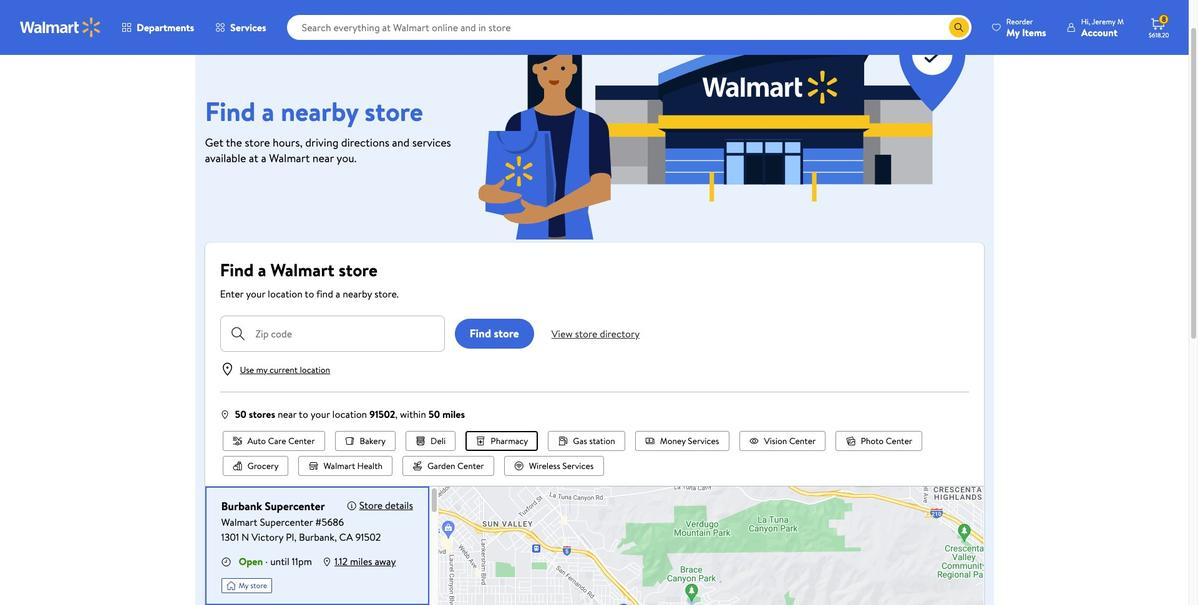 Task type: vqa. For each thing, say whether or not it's contained in the screenshot.
SEARCH ICON
yes



Task type: locate. For each thing, give the bounding box(es) containing it.
nearby up driving
[[281, 93, 358, 130]]

0 vertical spatial my
[[1007, 25, 1020, 39]]

2 vertical spatial find
[[470, 326, 492, 341]]

hours,
[[273, 135, 303, 150]]

wireless services
[[529, 460, 594, 473]]

1 vertical spatial find
[[220, 258, 254, 282]]

location left find
[[268, 287, 303, 301]]

1 horizontal spatial 50
[[429, 408, 440, 421]]

garden center
[[428, 460, 484, 473]]

91502
[[370, 408, 395, 421], [356, 531, 381, 544]]

search icon image
[[955, 22, 965, 32]]

1301 n victory pl null is my store image
[[221, 579, 272, 594]]

walmart inside button
[[324, 460, 355, 473]]

garden center button
[[403, 456, 494, 476]]

91502 right ca
[[356, 531, 381, 544]]

91502 up the bakery
[[370, 408, 395, 421]]

1 vertical spatial near
[[278, 408, 297, 421]]

1 horizontal spatial near
[[313, 150, 334, 166]]

store
[[365, 93, 423, 130], [245, 135, 270, 150], [339, 258, 378, 282], [494, 326, 519, 341], [575, 327, 598, 341], [251, 581, 267, 591]]

garden
[[428, 460, 456, 473]]

location right current
[[300, 364, 330, 377]]

50 right within
[[429, 408, 440, 421]]

burbank
[[221, 499, 262, 515]]

supercenter up pl,
[[260, 516, 313, 529]]

1 vertical spatial location
[[300, 364, 330, 377]]

0 vertical spatial location
[[268, 287, 303, 301]]

your up auto care center at the left bottom of page
[[311, 408, 330, 421]]

0 vertical spatial your
[[246, 287, 266, 301]]

1 vertical spatial supercenter
[[260, 516, 313, 529]]

auto care center
[[248, 435, 315, 448]]

location
[[268, 287, 303, 301], [300, 364, 330, 377], [333, 408, 367, 421]]

reorder my items
[[1007, 16, 1047, 39]]

get
[[205, 135, 224, 150]]

1 vertical spatial your
[[311, 408, 330, 421]]

store up 'store.'
[[339, 258, 378, 282]]

0 vertical spatial supercenter
[[265, 499, 325, 515]]

near left the "you."
[[313, 150, 334, 166]]

near right stores on the left
[[278, 408, 297, 421]]

enter
[[220, 287, 244, 301]]

ca
[[339, 531, 353, 544]]

find a nearby store get the store hours, driving directions and services available at a walmart near you.
[[205, 93, 451, 166]]

to up auto care center at the left bottom of page
[[299, 408, 308, 421]]

1 vertical spatial 91502
[[356, 531, 381, 544]]

center
[[288, 435, 315, 448], [790, 435, 816, 448], [886, 435, 913, 448], [458, 460, 484, 473]]

50 left stores on the left
[[235, 408, 247, 421]]

0 vertical spatial near
[[313, 150, 334, 166]]

walmart supercenter element
[[221, 515, 396, 530]]

center right garden
[[458, 460, 484, 473]]

use my current location button
[[235, 364, 334, 377]]

miles
[[443, 408, 465, 421], [350, 555, 373, 569]]

8
[[1163, 14, 1167, 24]]

0 horizontal spatial 50
[[235, 408, 247, 421]]

a
[[262, 93, 275, 130], [261, 150, 267, 166], [258, 258, 266, 282], [336, 287, 341, 301]]

health
[[358, 460, 383, 473]]

walmart inside walmart supercenter #5686 1301 n victory pl,   burbank, ca 91502
[[221, 516, 258, 529]]

to
[[305, 287, 314, 301], [299, 408, 308, 421]]

supercenter up walmart supercenter element
[[265, 499, 325, 515]]

store right the
[[245, 135, 270, 150]]

location inside the 'find a walmart store enter your location to find a nearby store.'
[[268, 287, 303, 301]]

my
[[1007, 25, 1020, 39], [239, 581, 249, 591]]

nearby
[[281, 93, 358, 130], [343, 287, 372, 301]]

use my current location
[[240, 364, 330, 377]]

view
[[552, 327, 573, 341]]

0 horizontal spatial near
[[278, 408, 297, 421]]

,
[[395, 408, 398, 421]]

use
[[240, 364, 254, 377]]

victory
[[252, 531, 284, 544]]

walmart inside find a nearby store get the store hours, driving directions and services available at a walmart near you.
[[269, 150, 310, 166]]

to inside the 'find a walmart store enter your location to find a nearby store.'
[[305, 287, 314, 301]]

store right view
[[575, 327, 598, 341]]

0 vertical spatial miles
[[443, 408, 465, 421]]

2 50 from the left
[[429, 408, 440, 421]]

#5686
[[316, 516, 344, 529]]

view store directory link
[[549, 322, 643, 347]]

nearby inside find a nearby store get the store hours, driving directions and services available at a walmart near you.
[[281, 93, 358, 130]]

money services
[[660, 435, 720, 448]]

center right vision
[[790, 435, 816, 448]]

deli
[[431, 435, 446, 448]]

deli button
[[406, 431, 456, 451]]

to left find
[[305, 287, 314, 301]]

1 horizontal spatial my
[[1007, 25, 1020, 39]]

store up and on the left top of page
[[365, 93, 423, 130]]

1 horizontal spatial your
[[311, 408, 330, 421]]

1301
[[221, 531, 239, 544]]

walmart up find
[[271, 258, 335, 282]]

store inside button
[[494, 326, 519, 341]]

account
[[1082, 25, 1118, 39]]

services inside button
[[563, 460, 594, 473]]

·
[[266, 555, 268, 569]]

1.12 miles away link
[[335, 555, 396, 569]]

gas station
[[573, 435, 616, 448]]

details
[[385, 499, 413, 513]]

services button
[[205, 12, 277, 42]]

0 horizontal spatial my
[[239, 581, 249, 591]]

services inside button
[[688, 435, 720, 448]]

store left view
[[494, 326, 519, 341]]

you.
[[337, 150, 357, 166]]

0 vertical spatial nearby
[[281, 93, 358, 130]]

supercenter inside burbank "element"
[[265, 499, 325, 515]]

center for vision center
[[790, 435, 816, 448]]

center for garden center
[[458, 460, 484, 473]]

my store
[[239, 581, 267, 591]]

1 50 from the left
[[235, 408, 247, 421]]

1 vertical spatial services
[[688, 435, 720, 448]]

store down ·
[[251, 581, 267, 591]]

money services button
[[636, 431, 730, 451]]

0 vertical spatial 91502
[[370, 408, 395, 421]]

view store directory
[[552, 327, 640, 341]]

0 horizontal spatial miles
[[350, 555, 373, 569]]

$618.20
[[1150, 31, 1170, 39]]

0 horizontal spatial services
[[230, 21, 266, 34]]

1 vertical spatial nearby
[[343, 287, 372, 301]]

list
[[220, 431, 969, 476]]

50 stores near to your location 91502 , within 50 miles
[[235, 408, 465, 421]]

1.12
[[335, 555, 348, 569]]

0 vertical spatial to
[[305, 287, 314, 301]]

find inside find a nearby store get the store hours, driving directions and services available at a walmart near you.
[[205, 93, 256, 130]]

services
[[413, 135, 451, 150]]

center right care
[[288, 435, 315, 448]]

center right photo on the bottom of page
[[886, 435, 913, 448]]

find inside the 'find a walmart store enter your location to find a nearby store.'
[[220, 258, 254, 282]]

1 horizontal spatial services
[[563, 460, 594, 473]]

walmart right at
[[269, 150, 310, 166]]

nearby left 'store.'
[[343, 287, 372, 301]]

2 horizontal spatial services
[[688, 435, 720, 448]]

my left 'items'
[[1007, 25, 1020, 39]]

open · until 11pm
[[239, 555, 312, 569]]

0 vertical spatial services
[[230, 21, 266, 34]]

store details link
[[359, 499, 413, 513]]

1 horizontal spatial miles
[[443, 408, 465, 421]]

miles up deli
[[443, 408, 465, 421]]

walmart down burbank at the left bottom of the page
[[221, 516, 258, 529]]

11pm
[[292, 555, 312, 569]]

map region
[[321, 336, 1120, 606]]

2 vertical spatial services
[[563, 460, 594, 473]]

wireless
[[529, 460, 561, 473]]

my down open on the left of page
[[239, 581, 249, 591]]

vision center
[[765, 435, 816, 448]]

supercenter inside walmart supercenter #5686 1301 n victory pl,   burbank, ca 91502
[[260, 516, 313, 529]]

walmart left health
[[324, 460, 355, 473]]

miles right 1.12
[[350, 555, 373, 569]]

services inside popup button
[[230, 21, 266, 34]]

center inside button
[[886, 435, 913, 448]]

location up bakery button
[[333, 408, 367, 421]]

your right enter on the left of the page
[[246, 287, 266, 301]]

Search search field
[[287, 15, 972, 40]]

nearby inside the 'find a walmart store enter your location to find a nearby store.'
[[343, 287, 372, 301]]

store inside the 'find a walmart store enter your location to find a nearby store.'
[[339, 258, 378, 282]]

walmart
[[269, 150, 310, 166], [271, 258, 335, 282], [324, 460, 355, 473], [221, 516, 258, 529]]

driving
[[305, 135, 339, 150]]

your
[[246, 287, 266, 301], [311, 408, 330, 421]]

0 vertical spatial find
[[205, 93, 256, 130]]

0 horizontal spatial your
[[246, 287, 266, 301]]

find store button
[[455, 319, 534, 349]]

near
[[313, 150, 334, 166], [278, 408, 297, 421]]

services
[[230, 21, 266, 34], [688, 435, 720, 448], [563, 460, 594, 473]]

bakery button
[[335, 431, 396, 451]]

your inside the 'find a walmart store enter your location to find a nearby store.'
[[246, 287, 266, 301]]

supercenter
[[265, 499, 325, 515], [260, 516, 313, 529]]

1 vertical spatial my
[[239, 581, 249, 591]]

departments button
[[111, 12, 205, 42]]



Task type: describe. For each thing, give the bounding box(es) containing it.
care
[[268, 435, 286, 448]]

pharmacy
[[491, 435, 528, 448]]

store details
[[359, 499, 413, 513]]

walmart health
[[324, 460, 383, 473]]

find for nearby
[[205, 93, 256, 130]]

away
[[375, 555, 396, 569]]

pharmacy button
[[466, 431, 538, 451]]

burbank supercenter
[[221, 499, 325, 515]]

auto
[[248, 435, 266, 448]]

m
[[1118, 16, 1125, 27]]

at
[[249, 150, 259, 166]]

directions
[[341, 135, 390, 150]]

vision center button
[[740, 431, 826, 451]]

grocery button
[[223, 456, 289, 476]]

my inside reorder my items
[[1007, 25, 1020, 39]]

near inside find a nearby store get the store hours, driving directions and services available at a walmart near you.
[[313, 150, 334, 166]]

store.
[[375, 287, 399, 301]]

auto care center button
[[223, 431, 325, 451]]

walmart image
[[20, 17, 101, 37]]

fpo alt text image
[[469, 21, 976, 240]]

burbank,
[[299, 531, 337, 544]]

services for wireless services
[[563, 460, 594, 473]]

list containing auto care center
[[220, 431, 969, 476]]

Enter zip code text field
[[246, 317, 434, 352]]

photo center
[[861, 435, 913, 448]]

directory
[[600, 327, 640, 341]]

1 vertical spatial miles
[[350, 555, 373, 569]]

burbank element
[[221, 498, 325, 515]]

91502 inside walmart supercenter #5686 1301 n victory pl,   burbank, ca 91502
[[356, 531, 381, 544]]

find a walmart store enter your location to find a nearby store.
[[220, 258, 399, 301]]

photo
[[861, 435, 884, 448]]

walmart health button
[[299, 456, 393, 476]]

8 $618.20
[[1150, 14, 1170, 39]]

gas
[[573, 435, 588, 448]]

pl,
[[286, 531, 297, 544]]

2 vertical spatial location
[[333, 408, 367, 421]]

supercenter for walmart
[[260, 516, 313, 529]]

open
[[239, 555, 263, 569]]

1 vertical spatial to
[[299, 408, 308, 421]]

jeremy
[[1093, 16, 1116, 27]]

my
[[256, 364, 268, 377]]

grocery
[[248, 460, 279, 473]]

find
[[317, 287, 333, 301]]

station
[[590, 435, 616, 448]]

photo center button
[[836, 431, 923, 451]]

Walmart Site-Wide search field
[[287, 15, 972, 40]]

1.12 miles away
[[335, 555, 396, 569]]

available
[[205, 150, 246, 166]]

1301 n victory pl,
  burbank, ca 91502 element
[[221, 530, 396, 545]]

items
[[1023, 25, 1047, 39]]

bakery
[[360, 435, 386, 448]]

find store
[[470, 326, 519, 341]]

center for photo center
[[886, 435, 913, 448]]

services for money services
[[688, 435, 720, 448]]

vision
[[765, 435, 788, 448]]

departments
[[137, 21, 194, 34]]

stores
[[249, 408, 275, 421]]

my inside image
[[239, 581, 249, 591]]

hi,
[[1082, 16, 1091, 27]]

supercenter for burbank
[[265, 499, 325, 515]]

gas station button
[[548, 431, 626, 451]]

reorder
[[1007, 16, 1034, 27]]

the
[[226, 135, 242, 150]]

find for walmart
[[220, 258, 254, 282]]

walmart inside the 'find a walmart store enter your location to find a nearby store.'
[[271, 258, 335, 282]]

wireless services button
[[504, 456, 604, 476]]

find inside button
[[470, 326, 492, 341]]

money
[[660, 435, 686, 448]]

n
[[242, 531, 249, 544]]

current
[[270, 364, 298, 377]]

store
[[359, 499, 383, 513]]

within
[[400, 408, 426, 421]]

and
[[392, 135, 410, 150]]

store inside image
[[251, 581, 267, 591]]

until
[[270, 555, 290, 569]]

hi, jeremy m account
[[1082, 16, 1125, 39]]

walmart supercenter #5686 1301 n victory pl,   burbank, ca 91502
[[221, 516, 381, 544]]



